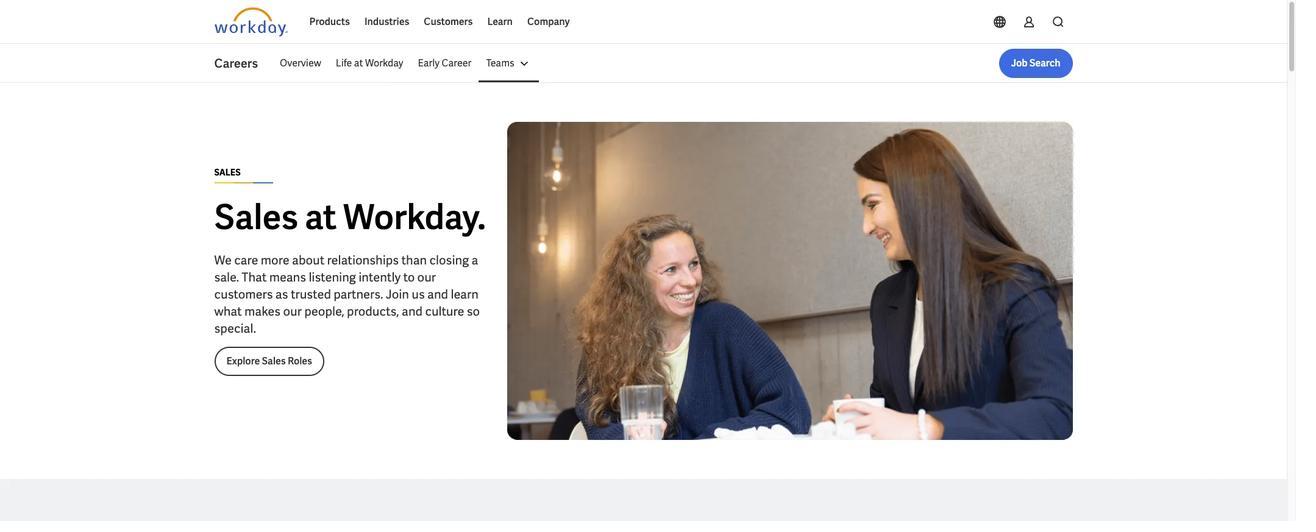 Task type: describe. For each thing, give the bounding box(es) containing it.
1 horizontal spatial and
[[428, 287, 448, 303]]

care
[[234, 253, 258, 268]]

as
[[276, 287, 288, 303]]

overview
[[280, 57, 321, 70]]

customers button
[[417, 7, 480, 37]]

more
[[261, 253, 289, 268]]

life at workday link
[[329, 49, 411, 78]]

go to the homepage image
[[214, 7, 288, 37]]

explore
[[227, 355, 260, 368]]

learn
[[451, 287, 479, 303]]

join
[[386, 287, 409, 303]]

company
[[528, 15, 570, 28]]

customers
[[214, 287, 273, 303]]

0 vertical spatial our
[[418, 270, 436, 286]]

us
[[412, 287, 425, 303]]

industries button
[[357, 7, 417, 37]]

career
[[442, 57, 472, 70]]

search
[[1030, 57, 1061, 70]]

about
[[292, 253, 325, 268]]

job search link
[[999, 49, 1073, 78]]

sales
[[214, 167, 241, 178]]

at for workday.
[[305, 195, 337, 240]]

job search
[[1012, 57, 1061, 70]]

we care more about relationships than closing a sale. that means listening intently to our customers as trusted partners. join us and learn what makes our people, products, and culture so special.
[[214, 253, 480, 337]]

workday.
[[343, 195, 486, 240]]

company button
[[520, 7, 577, 37]]

industries
[[365, 15, 409, 28]]

careers
[[214, 55, 258, 71]]

learn
[[488, 15, 513, 28]]

a
[[472, 253, 478, 268]]

listening
[[309, 270, 356, 286]]

at for workday
[[354, 57, 363, 70]]

closing
[[430, 253, 469, 268]]

people,
[[304, 304, 344, 320]]

sales at workday.
[[214, 195, 486, 240]]

life at workday
[[336, 57, 403, 70]]

roles
[[288, 355, 312, 368]]

to
[[403, 270, 415, 286]]

early career
[[418, 57, 472, 70]]

menu containing overview
[[273, 49, 539, 78]]



Task type: vqa. For each thing, say whether or not it's contained in the screenshot.
IN
no



Task type: locate. For each thing, give the bounding box(es) containing it.
culture
[[425, 304, 464, 320]]

explore sales roles link
[[214, 347, 324, 376]]

products button
[[302, 7, 357, 37]]

list containing overview
[[273, 49, 1073, 78]]

menu
[[273, 49, 539, 78]]

0 horizontal spatial and
[[402, 304, 423, 320]]

teams button
[[479, 49, 539, 78]]

job
[[1012, 57, 1028, 70]]

life
[[336, 57, 352, 70]]

0 horizontal spatial at
[[305, 195, 337, 240]]

means
[[269, 270, 306, 286]]

careers link
[[214, 55, 273, 72]]

1 vertical spatial sales
[[262, 355, 286, 368]]

early
[[418, 57, 440, 70]]

and up culture
[[428, 287, 448, 303]]

partners.
[[334, 287, 383, 303]]

sale.
[[214, 270, 239, 286]]

0 vertical spatial sales
[[214, 195, 298, 240]]

0 vertical spatial at
[[354, 57, 363, 70]]

image of sales team image
[[507, 122, 1073, 441]]

1 vertical spatial at
[[305, 195, 337, 240]]

1 horizontal spatial our
[[418, 270, 436, 286]]

products
[[310, 15, 350, 28]]

our
[[418, 270, 436, 286], [283, 304, 302, 320]]

at
[[354, 57, 363, 70], [305, 195, 337, 240]]

explore sales roles
[[227, 355, 312, 368]]

that
[[242, 270, 267, 286]]

sales
[[214, 195, 298, 240], [262, 355, 286, 368]]

customers
[[424, 15, 473, 28]]

makes
[[245, 304, 281, 320]]

products,
[[347, 304, 399, 320]]

and down us
[[402, 304, 423, 320]]

teams
[[486, 57, 515, 70]]

0 vertical spatial and
[[428, 287, 448, 303]]

workday
[[365, 57, 403, 70]]

overview link
[[273, 49, 329, 78]]

learn button
[[480, 7, 520, 37]]

intently
[[359, 270, 401, 286]]

trusted
[[291, 287, 331, 303]]

relationships
[[327, 253, 399, 268]]

our down the "as"
[[283, 304, 302, 320]]

sales up care
[[214, 195, 298, 240]]

at up about
[[305, 195, 337, 240]]

early career link
[[411, 49, 479, 78]]

special.
[[214, 321, 256, 337]]

our right to
[[418, 270, 436, 286]]

what
[[214, 304, 242, 320]]

1 vertical spatial our
[[283, 304, 302, 320]]

1 vertical spatial and
[[402, 304, 423, 320]]

0 horizontal spatial our
[[283, 304, 302, 320]]

so
[[467, 304, 480, 320]]

and
[[428, 287, 448, 303], [402, 304, 423, 320]]

sales left roles on the bottom
[[262, 355, 286, 368]]

at right life
[[354, 57, 363, 70]]

1 horizontal spatial at
[[354, 57, 363, 70]]

at inside list
[[354, 57, 363, 70]]

list
[[273, 49, 1073, 78]]

we
[[214, 253, 232, 268]]

than
[[402, 253, 427, 268]]



